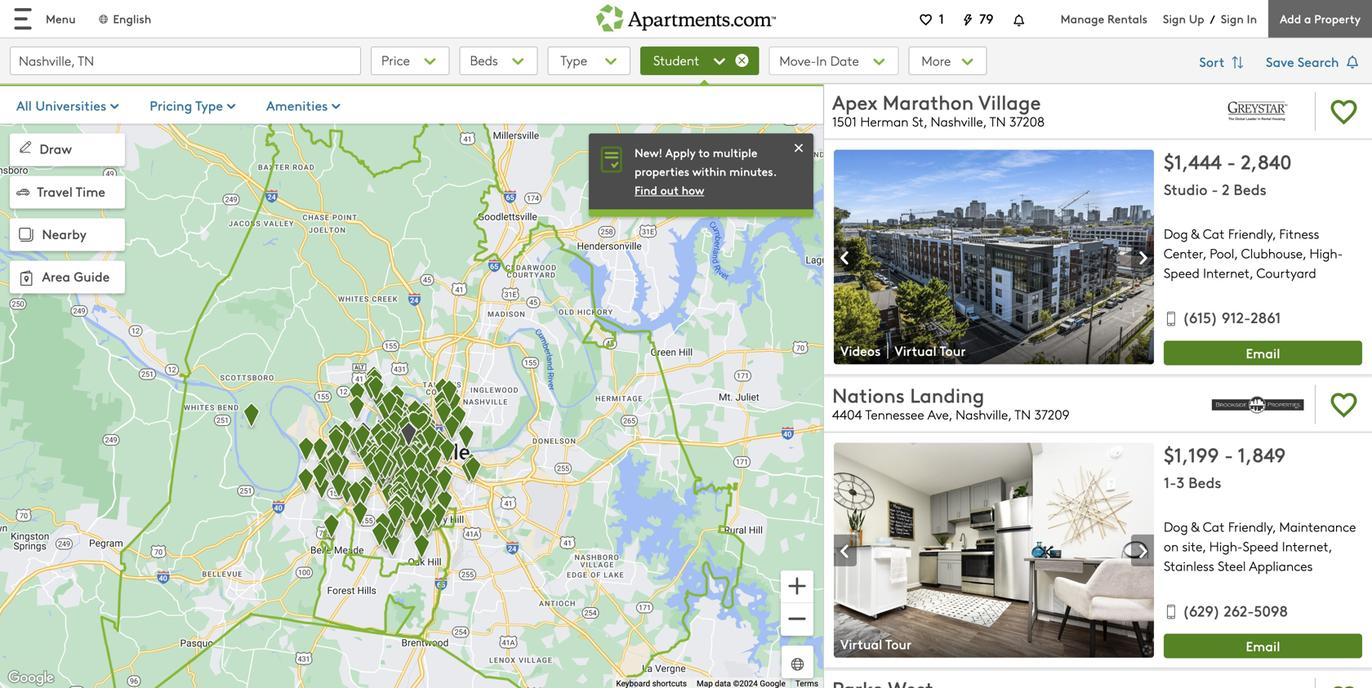 Task type: locate. For each thing, give the bounding box(es) containing it.
type
[[561, 51, 587, 69], [195, 96, 223, 114]]

cat for $1,444
[[1203, 225, 1225, 243]]

nashville, right st,
[[931, 112, 987, 130]]

travel
[[37, 182, 73, 200]]

- left the 1,849
[[1225, 441, 1234, 468]]

- for $1,444
[[1227, 148, 1236, 175]]

& for $1,199
[[1192, 518, 1200, 536]]

internet down the maintenance
[[1282, 538, 1329, 556]]

travel time button
[[10, 176, 125, 209]]

1 horizontal spatial tn
[[1015, 406, 1031, 424]]

2 dog from the top
[[1164, 518, 1188, 536]]

dog
[[1164, 225, 1188, 243], [1164, 518, 1188, 536]]

0 horizontal spatial tour
[[886, 635, 912, 653]]

high- speed internet
[[1164, 244, 1343, 282]]

0 vertical spatial internet
[[1203, 264, 1250, 282]]

1 vertical spatial tour
[[886, 635, 912, 653]]

(615) 912-2861 link
[[1164, 307, 1281, 337]]

0 horizontal spatial in
[[816, 51, 827, 69]]

1-
[[1164, 472, 1177, 493]]

center
[[1164, 244, 1203, 262]]

tn left the 37209
[[1015, 406, 1031, 424]]

margin image left draw
[[16, 138, 34, 156]]

1 horizontal spatial type
[[561, 51, 587, 69]]

1 vertical spatial greystar real estate partners image
[[1211, 675, 1305, 689]]

see
[[892, 321, 909, 336]]

0 vertical spatial virtual tour link
[[888, 342, 976, 360]]

high- inside high-speed internet stainless steel appliances
[[1210, 538, 1243, 556]]

high- inside high- speed internet
[[1310, 244, 1343, 262]]

2 horizontal spatial beds
[[1234, 179, 1267, 199]]

1 vertical spatial rentals
[[764, 140, 807, 158]]

& for $1,444
[[1192, 225, 1200, 243]]

4404
[[832, 406, 862, 424]]

0 vertical spatial nashville,
[[931, 112, 987, 130]]

in
[[1247, 11, 1257, 27], [816, 51, 827, 69]]

0 vertical spatial dog & cat friendly
[[1164, 225, 1273, 243]]

nashville, inside nations landing 4404 tennessee ave, nashville, tn 37209
[[956, 406, 1012, 424]]

high- for high-speed internet stainless steel appliances
[[1210, 538, 1243, 556]]

1 horizontal spatial beds
[[1189, 472, 1222, 493]]

1 email from the top
[[1246, 344, 1280, 362]]

type right pricing
[[195, 96, 223, 114]]

rentals
[[1108, 11, 1148, 27], [764, 140, 807, 158]]

tn inside nations landing 4404 tennessee ave, nashville, tn 37209
[[1015, 406, 1031, 424]]

herman
[[860, 112, 909, 130]]

marathon
[[883, 88, 974, 115]]

placard image image
[[834, 242, 857, 274], [1131, 242, 1154, 274], [834, 536, 857, 567], [1131, 536, 1154, 567]]

& up 'site'
[[1192, 518, 1200, 536]]

internet inside high- speed internet
[[1203, 264, 1250, 282]]

1 horizontal spatial sign
[[1221, 11, 1244, 27]]

menu
[[46, 11, 76, 27]]

1 horizontal spatial speed
[[1243, 538, 1279, 556]]

nearby link
[[10, 219, 125, 251]]

st,
[[912, 112, 927, 130]]

/
[[1210, 11, 1215, 27]]

2 & from the top
[[1192, 518, 1200, 536]]

- inside $1,199 - 1,849 1-3 beds
[[1225, 441, 1234, 468]]

1 vertical spatial tn
[[1015, 406, 1031, 424]]

1 vertical spatial in
[[816, 51, 827, 69]]

cat up steel
[[1203, 518, 1225, 536]]

2 dog & cat friendly from the top
[[1164, 518, 1273, 536]]

internet
[[1203, 264, 1250, 282], [1282, 538, 1329, 556]]

0 vertical spatial high-
[[1310, 244, 1343, 262]]

in left add
[[1247, 11, 1257, 27]]

1 sign from the left
[[1163, 11, 1186, 27]]

0 vertical spatial email
[[1246, 344, 1280, 362]]

margin image left nearby in the top of the page
[[15, 223, 38, 247]]

friendly for 1,849
[[1228, 518, 1273, 536]]

$1,199 - 1,849 1-3 beds
[[1164, 441, 1286, 493]]

1 horizontal spatial internet
[[1282, 538, 1329, 556]]

area guide button
[[10, 261, 125, 294]]

virtual tour link
[[888, 342, 976, 360], [834, 635, 922, 653]]

0 horizontal spatial speed
[[1164, 264, 1200, 282]]

1 horizontal spatial student
[[714, 140, 760, 158]]

beds inside $1,444 - 2,840 studio - 2 beds
[[1234, 179, 1267, 199]]

pricing
[[150, 96, 192, 114]]

0 vertical spatial margin image
[[16, 138, 34, 156]]

2 greystar real estate partners image from the top
[[1211, 675, 1305, 689]]

0 vertical spatial greystar real estate partners image
[[1211, 88, 1305, 135]]

area
[[42, 267, 70, 285]]

dog up on
[[1164, 518, 1188, 536]]

margin image inside nearby link
[[15, 223, 38, 247]]

speed down the center
[[1164, 264, 1200, 282]]

1 vertical spatial type
[[195, 96, 223, 114]]

2 vertical spatial beds
[[1189, 472, 1222, 493]]

friendly up high-speed internet stainless steel appliances
[[1228, 518, 1273, 536]]

0 vertical spatial dog
[[1164, 225, 1188, 243]]

0 vertical spatial speed
[[1164, 264, 1200, 282]]

0 vertical spatial type
[[561, 51, 587, 69]]

1 vertical spatial friendly
[[1228, 518, 1273, 536]]

margin image for travel time
[[16, 185, 29, 198]]

how
[[682, 182, 704, 198]]

1501
[[832, 112, 857, 130]]

search
[[1298, 52, 1339, 71]]

email down 2861
[[1246, 344, 1280, 362]]

speed up appliances
[[1243, 538, 1279, 556]]

1 horizontal spatial virtual
[[895, 342, 937, 360]]

high-
[[1310, 244, 1343, 262], [1210, 538, 1243, 556]]

2 email from the top
[[1246, 637, 1280, 656]]

on
[[1164, 538, 1179, 556]]

0 horizontal spatial internet
[[1203, 264, 1250, 282]]

fitness center
[[1164, 225, 1320, 262]]

speed inside high-speed internet stainless steel appliances
[[1243, 538, 1279, 556]]

0 vertical spatial &
[[1192, 225, 1200, 243]]

margin image inside travel time button
[[16, 185, 29, 198]]

- up 2
[[1227, 148, 1236, 175]]

margin image left travel
[[16, 185, 29, 198]]

new! apply to multiple properties within minutes. find out how
[[635, 145, 777, 198]]

email down 5098
[[1246, 637, 1280, 656]]

time
[[76, 182, 105, 200]]

internet inside high-speed internet stainless steel appliances
[[1282, 538, 1329, 556]]

nashville, inside apex marathon village 1501 herman st, nashville, tn 37208
[[931, 112, 987, 130]]

all universities button
[[16, 86, 121, 121]]

0 vertical spatial friendly
[[1228, 225, 1273, 243]]

dog & cat friendly for $1,444
[[1164, 225, 1273, 243]]

0 horizontal spatial sign
[[1163, 11, 1186, 27]]

beds right 3
[[1189, 472, 1222, 493]]

37209
[[1035, 406, 1070, 424]]

travel time
[[37, 182, 105, 200]]

tn left the 37208
[[990, 112, 1006, 130]]

more button
[[909, 47, 987, 75]]

2 vertical spatial margin image
[[15, 223, 38, 247]]

1 friendly from the top
[[1228, 225, 1273, 243]]

2,288 student rentals
[[678, 140, 807, 158]]

2 email button from the top
[[1164, 634, 1363, 659]]

1 vertical spatial internet
[[1282, 538, 1329, 556]]

1 horizontal spatial rentals
[[1108, 11, 1148, 27]]

0 horizontal spatial tn
[[990, 112, 1006, 130]]

1 vertical spatial email
[[1246, 637, 1280, 656]]

a
[[1305, 11, 1311, 27]]

0 vertical spatial -
[[1227, 148, 1236, 175]]

sign left up
[[1163, 11, 1186, 27]]

email for 1,849
[[1246, 637, 1280, 656]]

pool
[[1210, 244, 1235, 262]]

1 vertical spatial dog
[[1164, 518, 1188, 536]]

nations
[[832, 382, 905, 409]]

0 vertical spatial cat
[[1203, 225, 1225, 243]]

type right beds button
[[561, 51, 587, 69]]

student
[[653, 51, 700, 69], [714, 140, 760, 158]]

0 vertical spatial tn
[[990, 112, 1006, 130]]

1 cat from the top
[[1203, 225, 1225, 243]]

email button down 5098
[[1164, 634, 1363, 659]]

cat up the pool
[[1203, 225, 1225, 243]]

dog & cat friendly up 'site'
[[1164, 518, 1273, 536]]

0 horizontal spatial high-
[[1210, 538, 1243, 556]]

studio
[[1164, 179, 1208, 199]]

cat for $1,199
[[1203, 518, 1225, 536]]

1 vertical spatial high-
[[1210, 538, 1243, 556]]

&
[[1192, 225, 1200, 243], [1192, 518, 1200, 536]]

nashville, right ave,
[[956, 406, 1012, 424]]

3
[[1177, 472, 1185, 493]]

1 horizontal spatial high-
[[1310, 244, 1343, 262]]

0 horizontal spatial beds
[[470, 51, 498, 69]]

0 horizontal spatial student
[[653, 51, 700, 69]]

friendly for 2,840
[[1228, 225, 1273, 243]]

email
[[1246, 344, 1280, 362], [1246, 637, 1280, 656]]

save search
[[1266, 52, 1343, 71]]

price button
[[371, 47, 450, 75]]

0 vertical spatial in
[[1247, 11, 1257, 27]]

high- down fitness
[[1310, 244, 1343, 262]]

move-in date
[[780, 51, 859, 69]]

rentals up minutes.
[[764, 140, 807, 158]]

1 vertical spatial virtual
[[841, 635, 882, 653]]

0 vertical spatial beds
[[470, 51, 498, 69]]

nashville,
[[931, 112, 987, 130], [956, 406, 1012, 424]]

building photo - nations landing image
[[834, 443, 1154, 658]]

1 vertical spatial speed
[[1243, 538, 1279, 556]]

friendly up pool clubhouse
[[1228, 225, 1273, 243]]

1 vertical spatial dog & cat friendly
[[1164, 518, 1273, 536]]

find out how link
[[635, 182, 704, 198]]

1 vertical spatial email button
[[1164, 634, 1363, 659]]

properties
[[635, 163, 690, 179]]

1 vertical spatial beds
[[1234, 179, 1267, 199]]

(629) 262-5098 link
[[1164, 601, 1288, 631]]

sign right /
[[1221, 11, 1244, 27]]

0 vertical spatial email button
[[1164, 341, 1363, 365]]

videos
[[841, 342, 881, 360]]

dog for $1,199
[[1164, 518, 1188, 536]]

1 vertical spatial &
[[1192, 518, 1200, 536]]

friendly
[[1228, 225, 1273, 243], [1228, 518, 1273, 536]]

save
[[1266, 52, 1294, 71]]

2
[[1222, 179, 1230, 199]]

2 cat from the top
[[1203, 518, 1225, 536]]

greystar real estate partners image down 5098
[[1211, 675, 1305, 689]]

0 vertical spatial virtual
[[895, 342, 937, 360]]

in left date
[[816, 51, 827, 69]]

1 & from the top
[[1192, 225, 1200, 243]]

greystar real estate partners image
[[1211, 88, 1305, 135], [1211, 675, 1305, 689]]

high-speed internet stainless steel appliances
[[1164, 538, 1329, 575]]

1 horizontal spatial tour
[[940, 342, 966, 360]]

margin image inside draw button
[[16, 138, 34, 156]]

email button for 2,840
[[1164, 341, 1363, 365]]

- left 2
[[1212, 179, 1219, 199]]

email button down 2861
[[1164, 341, 1363, 365]]

manage
[[1061, 11, 1105, 27]]

0 vertical spatial rentals
[[1108, 11, 1148, 27]]

greystar real estate partners image up 2,840
[[1211, 88, 1305, 135]]

1 vertical spatial nashville,
[[956, 406, 1012, 424]]

1 dog & cat friendly from the top
[[1164, 225, 1273, 243]]

brookside properties, inc. image
[[1211, 381, 1305, 429]]

2 friendly from the top
[[1228, 518, 1273, 536]]

student up minutes.
[[714, 140, 760, 158]]

1 vertical spatial cat
[[1203, 518, 1225, 536]]

0 horizontal spatial virtual
[[841, 635, 882, 653]]

dog & cat friendly up the pool
[[1164, 225, 1273, 243]]

2 vertical spatial -
[[1225, 441, 1234, 468]]

tn inside apex marathon village 1501 herman st, nashville, tn 37208
[[990, 112, 1006, 130]]

videos link
[[834, 342, 888, 360]]

out
[[661, 182, 679, 198]]

1 horizontal spatial in
[[1247, 11, 1257, 27]]

margin image
[[16, 138, 34, 156], [16, 185, 29, 198], [15, 223, 38, 247]]

beds right price button
[[470, 51, 498, 69]]

sign in link
[[1221, 11, 1257, 27]]

1 vertical spatial margin image
[[16, 185, 29, 198]]

high- up steel
[[1210, 538, 1243, 556]]

speed
[[1164, 264, 1200, 282], [1243, 538, 1279, 556]]

0 vertical spatial student
[[653, 51, 700, 69]]

area guide
[[42, 267, 110, 285]]

rentals right manage
[[1108, 11, 1148, 27]]

results
[[892, 336, 924, 350]]

student down apartments.com logo
[[653, 51, 700, 69]]

within
[[692, 163, 726, 179]]

maintenance on site
[[1164, 518, 1356, 556]]

dog up the center
[[1164, 225, 1188, 243]]

beds inside beds button
[[470, 51, 498, 69]]

& up the center
[[1192, 225, 1200, 243]]

amenities
[[266, 96, 328, 114]]

internet down the pool
[[1203, 264, 1250, 282]]

1 email button from the top
[[1164, 341, 1363, 365]]

landing
[[910, 382, 985, 409]]

beds right 2
[[1234, 179, 1267, 199]]

0 horizontal spatial type
[[195, 96, 223, 114]]

margin image for nearby
[[15, 223, 38, 247]]

1 dog from the top
[[1164, 225, 1188, 243]]

all universities
[[16, 96, 106, 114]]

speed inside high- speed internet
[[1164, 264, 1200, 282]]

student button
[[640, 47, 759, 75]]

amenities button
[[266, 86, 343, 125]]



Task type: vqa. For each thing, say whether or not it's contained in the screenshot.
'1' inside the $2,265 1 Bed
no



Task type: describe. For each thing, give the bounding box(es) containing it.
menu button
[[0, 0, 89, 38]]

262-
[[1224, 601, 1254, 621]]

1,849
[[1238, 441, 1286, 468]]

beds button
[[459, 47, 538, 75]]

type inside pricing type button
[[195, 96, 223, 114]]

rentals inside manage rentals sign up / sign in
[[1108, 11, 1148, 27]]

dog & cat friendly for $1,199
[[1164, 518, 1273, 536]]

email button for 1,849
[[1164, 634, 1363, 659]]

79
[[979, 9, 994, 27]]

nearby
[[42, 225, 86, 243]]

1 vertical spatial virtual tour link
[[834, 635, 922, 653]]

Location or Point of Interest text field
[[10, 47, 361, 75]]

(615)
[[1183, 307, 1218, 328]]

2861
[[1251, 307, 1281, 328]]

add a property
[[1280, 11, 1361, 27]]

912-
[[1222, 307, 1251, 328]]

see all results
[[892, 321, 924, 350]]

village
[[979, 88, 1041, 115]]

speed for high- speed internet
[[1164, 264, 1200, 282]]

dog for $1,444
[[1164, 225, 1188, 243]]

stainless
[[1164, 557, 1214, 575]]

guide
[[74, 267, 110, 285]]

new!
[[635, 145, 663, 160]]

google image
[[4, 668, 58, 689]]

0 horizontal spatial rentals
[[764, 140, 807, 158]]

beds inside $1,199 - 1,849 1-3 beds
[[1189, 472, 1222, 493]]

add
[[1280, 11, 1301, 27]]

in inside manage rentals sign up / sign in
[[1247, 11, 1257, 27]]

steel
[[1218, 557, 1246, 575]]

1 greystar real estate partners image from the top
[[1211, 88, 1305, 135]]

$1,444 - 2,840 studio - 2 beds
[[1164, 148, 1292, 199]]

0 vertical spatial tour
[[940, 342, 966, 360]]

clubhouse
[[1241, 244, 1303, 262]]

margin image for draw
[[16, 138, 34, 156]]

all
[[912, 321, 924, 336]]

building photo - apex marathon village image
[[834, 150, 1154, 365]]

1 vertical spatial virtual tour
[[841, 635, 912, 653]]

2,840
[[1241, 148, 1292, 175]]

to
[[699, 145, 710, 160]]

ave,
[[928, 406, 952, 424]]

maintenance
[[1280, 518, 1356, 536]]

sort button
[[1191, 47, 1256, 79]]

37208
[[1010, 112, 1045, 130]]

pool clubhouse
[[1210, 244, 1303, 262]]

english
[[113, 11, 151, 27]]

internet for high- speed internet
[[1203, 264, 1250, 282]]

apex marathon village 1501 herman st, nashville, tn 37208
[[832, 88, 1045, 130]]

5098
[[1254, 601, 1288, 621]]

satellite view image
[[788, 656, 807, 674]]

add a property link
[[1269, 0, 1372, 38]]

site
[[1182, 538, 1203, 556]]

(629)
[[1183, 601, 1220, 621]]

all
[[16, 96, 32, 114]]

1
[[939, 9, 944, 27]]

1 vertical spatial student
[[714, 140, 760, 158]]

speed for high-speed internet stainless steel appliances
[[1243, 538, 1279, 556]]

map region
[[0, 19, 989, 689]]

- for $1,199
[[1225, 441, 1234, 468]]

email for 2,840
[[1246, 344, 1280, 362]]

type button
[[548, 47, 631, 75]]

sign up link
[[1163, 11, 1205, 27]]

move-
[[780, 51, 816, 69]]

minutes.
[[730, 163, 777, 179]]

manage rentals link
[[1061, 11, 1163, 27]]

internet for high-speed internet stainless steel appliances
[[1282, 538, 1329, 556]]

save search button
[[1266, 47, 1363, 79]]

training image
[[791, 140, 807, 156]]

$1,444
[[1164, 148, 1222, 175]]

in inside move-in date button
[[816, 51, 827, 69]]

2 sign from the left
[[1221, 11, 1244, 27]]

apartments.com logo image
[[596, 0, 776, 32]]

(629) 262-5098
[[1183, 601, 1288, 621]]

type inside the type button
[[561, 51, 587, 69]]

draw button
[[10, 134, 125, 166]]

apex
[[832, 88, 877, 115]]

date
[[831, 51, 859, 69]]

multiple
[[713, 145, 758, 160]]

0 vertical spatial virtual tour
[[895, 342, 966, 360]]

courtyard
[[1257, 264, 1317, 282]]

property
[[1315, 11, 1361, 27]]

1 vertical spatial -
[[1212, 179, 1219, 199]]

student inside student button
[[653, 51, 700, 69]]

pricing type
[[150, 96, 223, 114]]

tennessee
[[865, 406, 924, 424]]

price
[[381, 51, 410, 69]]

2,288
[[678, 140, 711, 158]]

english link
[[97, 11, 151, 27]]

manage rentals sign up / sign in
[[1061, 11, 1257, 27]]

apply
[[666, 145, 696, 160]]

universities
[[35, 96, 106, 114]]

margin image
[[15, 267, 38, 290]]

pricing type button
[[150, 86, 238, 125]]

high- for high- speed internet
[[1310, 244, 1343, 262]]



